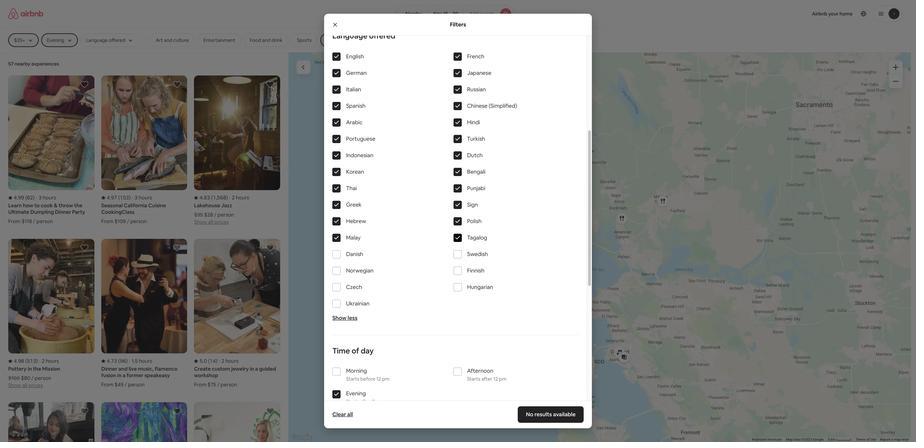 Task type: describe. For each thing, give the bounding box(es) containing it.
ultimate
[[8, 209, 29, 215]]

· 2 hours for custom
[[219, 358, 239, 365]]

results
[[535, 411, 552, 418]]

zoom in image
[[894, 65, 899, 70]]

2 for (513)
[[42, 358, 45, 365]]

arabic
[[346, 119, 363, 126]]

to
[[34, 202, 40, 209]]

art
[[156, 37, 163, 43]]

create custom jewelry in a guided workshop group
[[194, 239, 280, 388]]

person inside seasonal california cuisine cookingclass from $109 / person
[[130, 218, 147, 225]]

hungarian
[[467, 284, 493, 291]]

dinner inside learn how to cook & throw the ultimate dumpling dinner party from $118 / person
[[55, 209, 71, 215]]

3 for 4.99 (82)
[[39, 195, 42, 201]]

starts for morning
[[346, 376, 360, 382]]

english
[[346, 53, 364, 60]]

zoom out image
[[894, 79, 899, 84]]

map
[[786, 438, 793, 442]]

profile element
[[522, 0, 903, 27]]

shortcuts
[[768, 438, 782, 442]]

add guests button
[[464, 5, 514, 22]]

morning starts before 12 pm
[[346, 368, 390, 382]]

chinese
[[467, 102, 488, 110]]

food and drink
[[250, 37, 283, 43]]

dinner inside dinner and live music, flamenco fusion in a former speakeasy from $49 / person
[[101, 366, 117, 373]]

Nature and outdoors button
[[421, 33, 479, 47]]

4.97 out of 5 average rating,  153 reviews image
[[101, 195, 131, 201]]

and for drink
[[262, 37, 271, 43]]

· 2 hours for jazz
[[229, 195, 249, 201]]

hours for how
[[43, 195, 56, 201]]

afternoon starts after 12 pm
[[467, 368, 507, 382]]

4.98
[[14, 358, 24, 365]]

person inside dinner and live music, flamenco fusion in a former speakeasy from $49 / person
[[128, 382, 145, 388]]

add to wishlist image for create custom jewelry in a guided workshop from $75 / person
[[266, 244, 274, 252]]

4.73 out of 5 average rating,  96 reviews image
[[101, 358, 128, 365]]

the inside learn how to cook & throw the ultimate dumpling dinner party from $118 / person
[[74, 202, 82, 209]]

learn
[[8, 202, 22, 209]]

30
[[453, 11, 458, 17]]

filters
[[450, 21, 466, 28]]

· for (1,568)
[[229, 195, 231, 201]]

and for live
[[118, 366, 128, 373]]

report a map error link
[[881, 438, 909, 442]]

4.98 out of 5 average rating,  513 reviews image
[[8, 358, 38, 365]]

in inside dinner and live music, flamenco fusion in a former speakeasy from $49 / person
[[117, 373, 122, 379]]

· 3 hours for to
[[36, 195, 56, 201]]

Sightseeing button
[[347, 33, 384, 47]]

· for (82)
[[36, 195, 37, 201]]

wellness
[[393, 37, 413, 43]]

· for (96)
[[129, 358, 130, 365]]

time of day
[[333, 346, 374, 356]]

less
[[348, 315, 358, 322]]

report
[[881, 438, 891, 442]]

keyboard shortcuts
[[753, 438, 782, 442]]

hours for and
[[139, 358, 152, 365]]

$35
[[194, 212, 203, 218]]

5 km button
[[826, 438, 854, 442]]

(153)
[[118, 195, 131, 201]]

3 for 4.97 (153)
[[135, 195, 138, 201]]

4.83
[[200, 195, 210, 201]]

· for (14)
[[219, 358, 220, 365]]

learn how to cook & throw the ultimate dumpling dinner party from $118 / person
[[8, 202, 85, 225]]

experiences
[[31, 61, 59, 67]]

· for (513)
[[39, 358, 40, 365]]

hindi
[[467, 119, 480, 126]]

available
[[553, 411, 576, 418]]

Food and drink button
[[244, 33, 289, 47]]

4.99 out of 5 average rating,  82 reviews image
[[8, 195, 35, 201]]

4.99 (82)
[[14, 195, 35, 201]]

show all prices button for prices
[[194, 218, 229, 225]]

all inside button
[[347, 411, 353, 418]]

57
[[8, 61, 14, 67]]

pottery in the mission group
[[8, 239, 94, 389]]

how
[[23, 202, 33, 209]]

from inside dinner and live music, flamenco fusion in a former speakeasy from $49 / person
[[101, 382, 113, 388]]

keyboard
[[753, 438, 767, 442]]

of for terms
[[867, 438, 870, 442]]

live
[[129, 366, 137, 373]]

czech
[[346, 284, 362, 291]]

nearby button
[[397, 5, 428, 22]]

show inside pottery in the mission $100 $80 / person show all prices
[[8, 382, 21, 389]]

lakehouse jazz $35 $28 / person show all prices
[[194, 202, 234, 225]]

italian
[[346, 86, 361, 93]]

$49
[[115, 382, 124, 388]]

5.0 (14)
[[200, 358, 218, 365]]

show less
[[333, 315, 358, 322]]

hebrew
[[346, 218, 366, 225]]

flamenco
[[155, 366, 178, 373]]

clear all
[[333, 411, 353, 418]]

tagalog
[[467, 234, 487, 241]]

starts for evening
[[346, 399, 360, 405]]

Sports button
[[291, 33, 318, 47]]

2 horizontal spatial a
[[892, 438, 894, 442]]

Art and culture button
[[150, 33, 195, 47]]

day
[[361, 346, 374, 356]]

seasonal california cuisine cookingclass from $109 / person
[[101, 202, 166, 225]]

all inside lakehouse jazz $35 $28 / person show all prices
[[208, 219, 213, 225]]

show less button
[[333, 315, 358, 322]]

add to wishlist image for lakehouse jazz $35 $28 / person show all prices
[[266, 80, 274, 89]]

/ inside learn how to cook & throw the ultimate dumpling dinner party from $118 / person
[[33, 218, 35, 225]]

culture
[[173, 37, 189, 43]]

and for culture
[[164, 37, 172, 43]]

–
[[449, 11, 452, 17]]

show all prices button for show
[[8, 382, 43, 389]]

/ inside dinner and live music, flamenco fusion in a former speakeasy from $49 / person
[[125, 382, 127, 388]]

Wellness button
[[387, 33, 418, 47]]

nearby
[[15, 61, 30, 67]]

person inside learn how to cook & throw the ultimate dumpling dinner party from $118 / person
[[36, 218, 53, 225]]

food
[[250, 37, 261, 43]]

no results available
[[526, 411, 576, 418]]

show inside lakehouse jazz $35 $28 / person show all prices
[[194, 219, 207, 225]]

indonesian
[[346, 152, 374, 159]]

throw
[[59, 202, 73, 209]]

· 3 hours for cuisine
[[132, 195, 152, 201]]

malay
[[346, 234, 361, 241]]

dumpling
[[30, 209, 54, 215]]

4.97 (153)
[[107, 195, 131, 201]]

· for (153)
[[132, 195, 133, 201]]

art and culture
[[156, 37, 189, 43]]

none search field containing nearby
[[397, 5, 514, 22]]

person inside create custom jewelry in a guided workshop from $75 / person
[[221, 382, 237, 388]]

(1,568)
[[211, 195, 228, 201]]

5.0 out of 5 average rating,  14 reviews image
[[194, 358, 218, 365]]

use
[[871, 438, 877, 442]]

the inside pottery in the mission $100 $80 / person show all prices
[[33, 366, 41, 373]]

hours for jazz
[[236, 195, 249, 201]]

learn how to cook & throw the ultimate dumpling dinner party group
[[8, 76, 94, 225]]

dinner and live music, flamenco fusion in a former speakeasy from $49 / person
[[101, 366, 178, 388]]

russian
[[467, 86, 486, 93]]

afternoon
[[467, 368, 494, 375]]

4.73
[[107, 358, 117, 365]]

pm for morning
[[382, 376, 390, 382]]



Task type: vqa. For each thing, say whether or not it's contained in the screenshot.
Sightseeing 'button'
yes



Task type: locate. For each thing, give the bounding box(es) containing it.
person down mission
[[35, 375, 51, 382]]

1 horizontal spatial · 3 hours
[[132, 195, 152, 201]]

evening
[[346, 390, 366, 397]]

dinner left party
[[55, 209, 71, 215]]

· 3 hours up california
[[132, 195, 152, 201]]

0 vertical spatial all
[[208, 219, 213, 225]]

report a map error
[[881, 438, 909, 442]]

dinner down 4.73 on the bottom left
[[101, 366, 117, 373]]

0 vertical spatial show all prices button
[[194, 218, 229, 225]]

pm inside morning starts before 12 pm
[[382, 376, 390, 382]]

· right (513)
[[39, 358, 40, 365]]

1 horizontal spatial 2
[[222, 358, 224, 365]]

1 horizontal spatial and
[[164, 37, 172, 43]]

hours inside pottery in the mission group
[[46, 358, 59, 365]]

a inside create custom jewelry in a guided workshop from $75 / person
[[255, 366, 258, 373]]

terms of use link
[[856, 438, 877, 442]]

· inside the 'lakehouse jazz' group
[[229, 195, 231, 201]]

2 up jazz
[[232, 195, 235, 201]]

5.0
[[200, 358, 207, 365]]

1 vertical spatial after
[[361, 399, 371, 405]]

· up jazz
[[229, 195, 231, 201]]

· 3 hours inside learn how to cook & throw the ultimate dumpling dinner party group
[[36, 195, 56, 201]]

5 km
[[828, 438, 837, 442]]

· inside pottery in the mission group
[[39, 358, 40, 365]]

from down ultimate
[[8, 218, 20, 225]]

language
[[333, 31, 368, 41]]

4.83 (1,568)
[[200, 195, 228, 201]]

$75
[[208, 382, 216, 388]]

1 3 from the left
[[39, 195, 42, 201]]

starts down "morning"
[[346, 376, 360, 382]]

1 vertical spatial 5
[[828, 438, 830, 442]]

california
[[124, 202, 147, 209]]

/ right the $109 at left
[[127, 218, 129, 225]]

spanish
[[346, 102, 366, 110]]

show all prices button down lakehouse
[[194, 218, 229, 225]]

&
[[54, 202, 58, 209]]

create custom jewelry in a guided workshop from $75 / person
[[194, 366, 276, 388]]

/ inside create custom jewelry in a guided workshop from $75 / person
[[217, 382, 220, 388]]

0 vertical spatial prices
[[214, 219, 229, 225]]

prices
[[214, 219, 229, 225], [28, 382, 43, 389]]

and down (96) at the bottom left
[[118, 366, 128, 373]]

the
[[74, 202, 82, 209], [33, 366, 41, 373]]

after for afternoon
[[482, 376, 493, 382]]

1 horizontal spatial all
[[208, 219, 213, 225]]

add to wishlist image
[[266, 80, 274, 89], [80, 244, 89, 252], [173, 244, 181, 252], [266, 244, 274, 252], [80, 408, 89, 416]]

(513)
[[25, 358, 38, 365]]

cookingclass
[[101, 209, 135, 215]]

portuguese
[[346, 135, 375, 143]]

show all prices button down pottery
[[8, 382, 43, 389]]

0 horizontal spatial all
[[22, 382, 27, 389]]

terms of use
[[856, 438, 877, 442]]

starts inside afternoon starts after 12 pm
[[467, 376, 481, 382]]

a
[[255, 366, 258, 373], [123, 373, 125, 379], [892, 438, 894, 442]]

2 3 from the left
[[135, 195, 138, 201]]

and right art
[[164, 37, 172, 43]]

evening starts after 5 pm
[[346, 390, 384, 405]]

prices inside lakehouse jazz $35 $28 / person show all prices
[[214, 219, 229, 225]]

0 horizontal spatial 12
[[377, 376, 381, 382]]

1 vertical spatial all
[[22, 382, 27, 389]]

add to wishlist image inside create custom jewelry in a guided workshop group
[[266, 244, 274, 252]]

1 horizontal spatial 12
[[494, 376, 498, 382]]

guests
[[480, 11, 495, 17]]

· 2 hours inside pottery in the mission group
[[39, 358, 59, 365]]

pm for afternoon
[[499, 376, 507, 382]]

entertainment
[[203, 37, 235, 43]]

a up $49
[[123, 373, 125, 379]]

greek
[[346, 201, 362, 209]]

12 inside afternoon starts after 12 pm
[[494, 376, 498, 382]]

terms
[[856, 438, 866, 442]]

show down $35
[[194, 219, 207, 225]]

pm inside afternoon starts after 12 pm
[[499, 376, 507, 382]]

party
[[72, 209, 85, 215]]

person down california
[[130, 218, 147, 225]]

· 1.5 hours
[[129, 358, 152, 365]]

in up $49
[[117, 373, 122, 379]]

/ right $28 at the left top
[[214, 212, 216, 218]]

/ right $75
[[217, 382, 220, 388]]

and inside 'button'
[[164, 37, 172, 43]]

· inside dinner and live music, flamenco fusion in a former speakeasy group
[[129, 358, 130, 365]]

music,
[[138, 366, 154, 373]]

show inside the filters dialog
[[333, 315, 347, 322]]

· inside seasonal california cuisine cookingclass group
[[132, 195, 133, 201]]

5 inside evening starts after 5 pm
[[372, 399, 375, 405]]

dinner and live music, flamenco fusion in a former speakeasy group
[[101, 239, 187, 388]]

0 horizontal spatial of
[[352, 346, 359, 356]]

person down former
[[128, 382, 145, 388]]

1 · 3 hours from the left
[[36, 195, 56, 201]]

None search field
[[397, 5, 514, 22]]

(14)
[[208, 358, 218, 365]]

4.98 (513)
[[14, 358, 38, 365]]

after for evening
[[361, 399, 371, 405]]

0 horizontal spatial 2
[[42, 358, 45, 365]]

pottery in the mission $100 $80 / person show all prices
[[8, 366, 60, 389]]

and inside button
[[262, 37, 271, 43]]

· 2 hours for in
[[39, 358, 59, 365]]

2 inside pottery in the mission group
[[42, 358, 45, 365]]

5 down before
[[372, 399, 375, 405]]

seasonal california cuisine cookingclass group
[[101, 76, 187, 225]]

1 vertical spatial of
[[867, 438, 870, 442]]

all down the $80
[[22, 382, 27, 389]]

from down workshop
[[194, 382, 206, 388]]

0 vertical spatial 5
[[372, 399, 375, 405]]

4.73 (96)
[[107, 358, 128, 365]]

a left guided
[[255, 366, 258, 373]]

2 horizontal spatial all
[[347, 411, 353, 418]]

0 vertical spatial show
[[194, 219, 207, 225]]

hours right (1,568)
[[236, 195, 249, 201]]

offered
[[369, 31, 396, 41]]

from inside seasonal california cuisine cookingclass from $109 / person
[[101, 218, 113, 225]]

swedish
[[467, 251, 488, 258]]

· inside create custom jewelry in a guided workshop group
[[219, 358, 220, 365]]

12 down afternoon
[[494, 376, 498, 382]]

1 horizontal spatial in
[[117, 373, 122, 379]]

12 for afternoon
[[494, 376, 498, 382]]

1 vertical spatial prices
[[28, 382, 43, 389]]

pm for evening
[[376, 399, 384, 405]]

from down fusion
[[101, 382, 113, 388]]

hours inside create custom jewelry in a guided workshop group
[[226, 358, 239, 365]]

japanese
[[467, 69, 492, 77]]

cuisine
[[148, 202, 166, 209]]

add to wishlist image inside the 'lakehouse jazz' group
[[266, 80, 274, 89]]

2 for (1,568)
[[232, 195, 235, 201]]

in down (513)
[[28, 366, 32, 373]]

0 horizontal spatial in
[[28, 366, 32, 373]]

language offered
[[333, 31, 396, 41]]

the right throw
[[74, 202, 82, 209]]

custom
[[212, 366, 230, 373]]

2 inside create custom jewelry in a guided workshop group
[[222, 358, 224, 365]]

a left map
[[892, 438, 894, 442]]

1 horizontal spatial dinner
[[101, 366, 117, 373]]

Tours button
[[320, 33, 344, 47]]

/ right $49
[[125, 382, 127, 388]]

12 right before
[[377, 376, 381, 382]]

all right clear
[[347, 411, 353, 418]]

4.97
[[107, 195, 117, 201]]

3 up california
[[135, 195, 138, 201]]

speakeasy
[[145, 373, 170, 379]]

of inside the filters dialog
[[352, 346, 359, 356]]

/ inside seasonal california cuisine cookingclass from $109 / person
[[127, 218, 129, 225]]

· right (14)
[[219, 358, 220, 365]]

0 horizontal spatial a
[[123, 373, 125, 379]]

$80
[[21, 375, 30, 382]]

show left less
[[333, 315, 347, 322]]

no
[[526, 411, 533, 418]]

/ right the $80
[[31, 375, 34, 382]]

clear
[[333, 411, 346, 418]]

· 3 hours inside seasonal california cuisine cookingclass group
[[132, 195, 152, 201]]

workshop
[[194, 373, 218, 379]]

starts inside morning starts before 12 pm
[[346, 376, 360, 382]]

bengali
[[467, 168, 486, 176]]

0 horizontal spatial 3
[[39, 195, 42, 201]]

from inside learn how to cook & throw the ultimate dumpling dinner party from $118 / person
[[8, 218, 20, 225]]

add to wishlist image for dinner and live music, flamenco fusion in a former speakeasy from $49 / person
[[173, 244, 181, 252]]

of left day
[[352, 346, 359, 356]]

person down jazz
[[218, 212, 234, 218]]

from left the $109 at left
[[101, 218, 113, 225]]

lakehouse jazz group
[[194, 76, 280, 225]]

ukrainian
[[346, 300, 370, 307]]

clear all button
[[329, 408, 357, 422]]

in inside create custom jewelry in a guided workshop from $75 / person
[[250, 366, 254, 373]]

1 vertical spatial show all prices button
[[8, 382, 43, 389]]

1 horizontal spatial 3
[[135, 195, 138, 201]]

lakehouse
[[194, 202, 220, 209]]

5 inside button
[[828, 438, 830, 442]]

in right jewelry
[[250, 366, 254, 373]]

· 2 hours inside the 'lakehouse jazz' group
[[229, 195, 249, 201]]

hours inside the 'lakehouse jazz' group
[[236, 195, 249, 201]]

hours inside seasonal california cuisine cookingclass group
[[139, 195, 152, 201]]

hours for in
[[46, 358, 59, 365]]

1.5
[[132, 358, 138, 365]]

sightseeing
[[353, 37, 379, 43]]

hours up cook
[[43, 195, 56, 201]]

starts down afternoon
[[467, 376, 481, 382]]

1 horizontal spatial show all prices button
[[194, 218, 229, 225]]

1 vertical spatial dinner
[[101, 366, 117, 373]]

2 horizontal spatial and
[[262, 37, 271, 43]]

keyboard shortcuts button
[[753, 438, 782, 442]]

1 horizontal spatial of
[[867, 438, 870, 442]]

after inside afternoon starts after 12 pm
[[482, 376, 493, 382]]

· 2 hours up jazz
[[229, 195, 249, 201]]

/ inside pottery in the mission $100 $80 / person show all prices
[[31, 375, 34, 382]]

0 vertical spatial dinner
[[55, 209, 71, 215]]

0 horizontal spatial and
[[118, 366, 128, 373]]

all inside pottery in the mission $100 $80 / person show all prices
[[22, 382, 27, 389]]

show all prices button inside the 'lakehouse jazz' group
[[194, 218, 229, 225]]

time
[[333, 346, 350, 356]]

· right the (82)
[[36, 195, 37, 201]]

add to wishlist image inside dinner and live music, flamenco fusion in a former speakeasy group
[[173, 244, 181, 252]]

2 up custom
[[222, 358, 224, 365]]

pottery
[[8, 366, 27, 373]]

2 vertical spatial all
[[347, 411, 353, 418]]

and
[[164, 37, 172, 43], [262, 37, 271, 43], [118, 366, 128, 373]]

3 up to at the top of the page
[[39, 195, 42, 201]]

prices inside pottery in the mission $100 $80 / person show all prices
[[28, 382, 43, 389]]

2 horizontal spatial show
[[333, 315, 347, 322]]

0 horizontal spatial 5
[[372, 399, 375, 405]]

map
[[894, 438, 901, 442]]

the down (513)
[[33, 366, 41, 373]]

former
[[127, 373, 143, 379]]

1 12 from the left
[[377, 376, 381, 382]]

· left 1.5 at the left bottom of the page
[[129, 358, 130, 365]]

error
[[902, 438, 909, 442]]

google map
showing 24 experiences. region
[[289, 52, 911, 442]]

5 left 'km'
[[828, 438, 830, 442]]

· 3 hours up cook
[[36, 195, 56, 201]]

punjabi
[[467, 185, 486, 192]]

4.83 out of 5 average rating,  1,568 reviews image
[[194, 195, 228, 201]]

person inside lakehouse jazz $35 $28 / person show all prices
[[218, 212, 234, 218]]

add
[[470, 11, 479, 17]]

0 vertical spatial after
[[482, 376, 493, 382]]

$118
[[22, 218, 32, 225]]

starts for afternoon
[[467, 376, 481, 382]]

hours up mission
[[46, 358, 59, 365]]

2 for (14)
[[222, 358, 224, 365]]

(82)
[[25, 195, 35, 201]]

add to wishlist image inside pottery in the mission group
[[80, 244, 89, 252]]

0 vertical spatial the
[[74, 202, 82, 209]]

after down afternoon
[[482, 376, 493, 382]]

after down "evening" on the left bottom of the page
[[361, 399, 371, 405]]

0 vertical spatial of
[[352, 346, 359, 356]]

nov 15 – 30
[[434, 11, 458, 17]]

after
[[482, 376, 493, 382], [361, 399, 371, 405]]

5
[[372, 399, 375, 405], [828, 438, 830, 442]]

3 inside seasonal california cuisine cookingclass group
[[135, 195, 138, 201]]

· 2 hours up mission
[[39, 358, 59, 365]]

0 horizontal spatial show
[[8, 382, 21, 389]]

$100
[[8, 375, 20, 382]]

Entertainment button
[[198, 33, 241, 47]]

1 horizontal spatial 5
[[828, 438, 830, 442]]

tours
[[326, 37, 338, 43]]

add to wishlist image for pottery in the mission $100 $80 / person show all prices
[[80, 244, 89, 252]]

hours for custom
[[226, 358, 239, 365]]

show all prices button
[[194, 218, 229, 225], [8, 382, 43, 389]]

starts inside evening starts after 5 pm
[[346, 399, 360, 405]]

· 2 hours inside create custom jewelry in a guided workshop group
[[219, 358, 239, 365]]

0 horizontal spatial after
[[361, 399, 371, 405]]

$28
[[204, 212, 213, 218]]

0 horizontal spatial prices
[[28, 382, 43, 389]]

1 vertical spatial show
[[333, 315, 347, 322]]

· 2 hours up custom
[[219, 358, 239, 365]]

1 horizontal spatial the
[[74, 202, 82, 209]]

· 2 hours
[[229, 195, 249, 201], [39, 358, 59, 365], [219, 358, 239, 365]]

prices down jazz
[[214, 219, 229, 225]]

in inside pottery in the mission $100 $80 / person show all prices
[[28, 366, 32, 373]]

person down 'dumpling'
[[36, 218, 53, 225]]

pm inside evening starts after 5 pm
[[376, 399, 384, 405]]

hours up jewelry
[[226, 358, 239, 365]]

2
[[232, 195, 235, 201], [42, 358, 45, 365], [222, 358, 224, 365]]

add to wishlist image
[[80, 80, 89, 89], [173, 80, 181, 89], [173, 408, 181, 416], [266, 408, 274, 416]]

1 horizontal spatial prices
[[214, 219, 229, 225]]

prices down the $80
[[28, 382, 43, 389]]

· right the (153)
[[132, 195, 133, 201]]

a inside dinner and live music, flamenco fusion in a former speakeasy from $49 / person
[[123, 373, 125, 379]]

show down $100
[[8, 382, 21, 389]]

/ inside lakehouse jazz $35 $28 / person show all prices
[[214, 212, 216, 218]]

before
[[361, 376, 375, 382]]

2 vertical spatial show
[[8, 382, 21, 389]]

km
[[831, 438, 836, 442]]

norwegian
[[346, 267, 374, 274]]

of for time
[[352, 346, 359, 356]]

after inside evening starts after 5 pm
[[361, 399, 371, 405]]

· inside learn how to cook & throw the ultimate dumpling dinner party group
[[36, 195, 37, 201]]

guided
[[259, 366, 276, 373]]

12 for morning
[[377, 376, 381, 382]]

hours up music,
[[139, 358, 152, 365]]

0 horizontal spatial the
[[33, 366, 41, 373]]

2 · 3 hours from the left
[[132, 195, 152, 201]]

french
[[467, 53, 485, 60]]

from inside create custom jewelry in a guided workshop from $75 / person
[[194, 382, 206, 388]]

0 horizontal spatial dinner
[[55, 209, 71, 215]]

starts down "evening" on the left bottom of the page
[[346, 399, 360, 405]]

hours inside dinner and live music, flamenco fusion in a former speakeasy group
[[139, 358, 152, 365]]

1 vertical spatial the
[[33, 366, 41, 373]]

person inside pottery in the mission $100 $80 / person show all prices
[[35, 375, 51, 382]]

/ right $118
[[33, 218, 35, 225]]

2 12 from the left
[[494, 376, 498, 382]]

1 horizontal spatial a
[[255, 366, 258, 373]]

and inside dinner and live music, flamenco fusion in a former speakeasy from $49 / person
[[118, 366, 128, 373]]

and left drink
[[262, 37, 271, 43]]

show all prices button inside pottery in the mission group
[[8, 382, 43, 389]]

2 inside the 'lakehouse jazz' group
[[232, 195, 235, 201]]

1 horizontal spatial after
[[482, 376, 493, 382]]

hours up california
[[139, 195, 152, 201]]

12 inside morning starts before 12 pm
[[377, 376, 381, 382]]

1 horizontal spatial show
[[194, 219, 207, 225]]

person right $75
[[221, 382, 237, 388]]

google image
[[290, 434, 313, 442]]

3 inside learn how to cook & throw the ultimate dumpling dinner party group
[[39, 195, 42, 201]]

no results available link
[[518, 407, 584, 423]]

0 horizontal spatial show all prices button
[[8, 382, 43, 389]]

jewelry
[[231, 366, 249, 373]]

all down $28 at the left top
[[208, 219, 213, 225]]

2 horizontal spatial 2
[[232, 195, 235, 201]]

hours inside learn how to cook & throw the ultimate dumpling dinner party group
[[43, 195, 56, 201]]

polish
[[467, 218, 482, 225]]

0 horizontal spatial · 3 hours
[[36, 195, 56, 201]]

of left use
[[867, 438, 870, 442]]

thai
[[346, 185, 357, 192]]

filters dialog
[[324, 14, 592, 429]]

2 up mission
[[42, 358, 45, 365]]

2 horizontal spatial in
[[250, 366, 254, 373]]

hours for california
[[139, 195, 152, 201]]

morning
[[346, 368, 367, 375]]



